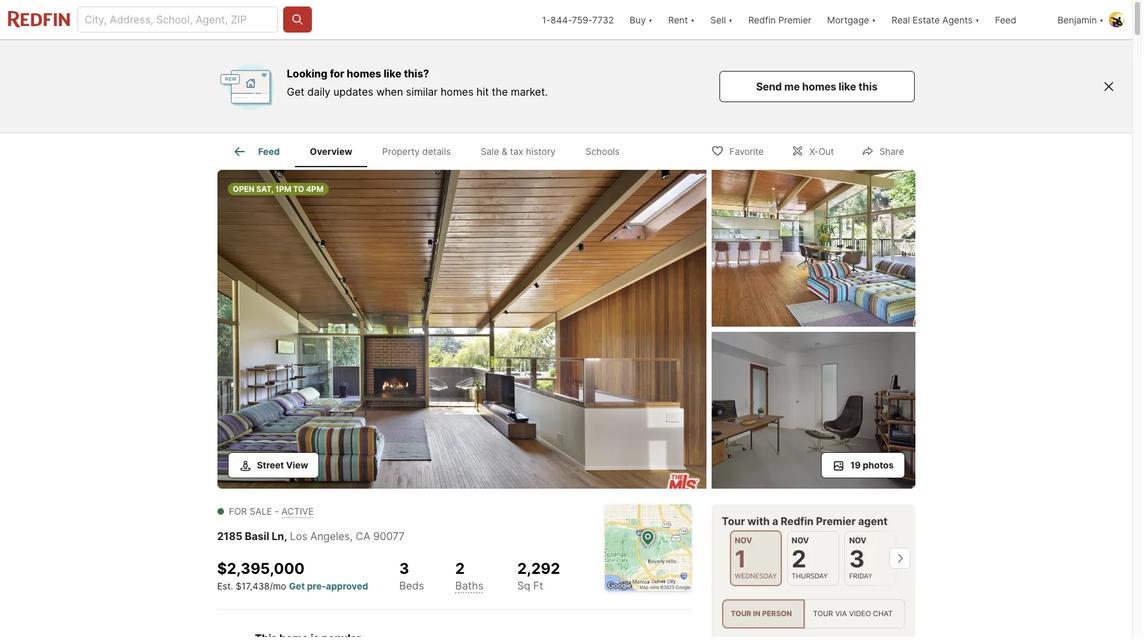 Task type: locate. For each thing, give the bounding box(es) containing it.
video
[[850, 610, 872, 619]]

3 beds
[[400, 560, 424, 593]]

2,292 sq ft
[[518, 560, 561, 593]]

via
[[836, 610, 848, 619]]

tour
[[722, 515, 746, 528], [731, 610, 752, 619], [814, 610, 834, 619]]

1 ▾ from the left
[[649, 14, 653, 25]]

share
[[880, 146, 905, 157]]

hit
[[477, 85, 489, 98]]

property
[[383, 146, 420, 157]]

feed up sat,
[[258, 146, 280, 157]]

3 up beds
[[400, 560, 410, 578]]

1 vertical spatial feed
[[258, 146, 280, 157]]

homes up updates
[[347, 67, 382, 80]]

4pm
[[306, 184, 324, 194]]

None button
[[730, 531, 782, 587], [788, 531, 840, 586], [845, 531, 898, 586], [730, 531, 782, 587], [788, 531, 840, 586], [845, 531, 898, 586]]

share button
[[851, 137, 916, 164]]

2 inside nov 2 thursday
[[792, 545, 807, 574]]

0 vertical spatial feed
[[996, 14, 1017, 25]]

sell
[[711, 14, 726, 25]]

▾ right agents
[[976, 14, 980, 25]]

/mo
[[270, 581, 287, 592]]

$2,395,000 est. $17,438 /mo get pre-approved
[[217, 560, 368, 592]]

sat,
[[256, 184, 274, 194]]

0 horizontal spatial redfin
[[749, 14, 776, 25]]

nov inside the nov 3 friday
[[850, 536, 867, 546]]

homes left hit on the top left
[[441, 85, 474, 98]]

tour left in
[[731, 610, 752, 619]]

1pm
[[275, 184, 292, 194]]

real estate agents ▾ link
[[892, 0, 980, 39]]

2 nov from the left
[[792, 536, 810, 546]]

1
[[735, 545, 747, 574]]

1 horizontal spatial 3
[[850, 545, 865, 574]]

like up when
[[384, 67, 402, 80]]

4 ▾ from the left
[[872, 14, 877, 25]]

friday
[[850, 572, 873, 581]]

get
[[287, 85, 305, 98], [289, 581, 305, 592]]

1 nov from the left
[[735, 536, 753, 546]]

premier
[[779, 14, 812, 25], [817, 515, 856, 528]]

2 , from the left
[[350, 530, 353, 543]]

est.
[[217, 581, 233, 592]]

1 vertical spatial get
[[289, 581, 305, 592]]

real estate agents ▾
[[892, 14, 980, 25]]

1 vertical spatial premier
[[817, 515, 856, 528]]

in
[[754, 610, 761, 619]]

▾ for rent ▾
[[691, 14, 695, 25]]

send me homes like this button
[[720, 71, 915, 102]]

City, Address, School, Agent, ZIP search field
[[78, 7, 278, 33]]

buy ▾ button
[[630, 0, 653, 39]]

homes for me
[[803, 80, 837, 93]]

benjamin
[[1058, 14, 1098, 25]]

nov for 1
[[735, 536, 753, 546]]

tour with a redfin premier agent
[[722, 515, 888, 528]]

1-844-759-7732 link
[[543, 14, 614, 25]]

get inside $2,395,000 est. $17,438 /mo get pre-approved
[[289, 581, 305, 592]]

1 horizontal spatial ,
[[350, 530, 353, 543]]

submit search image
[[291, 13, 304, 26]]

19 photos
[[851, 460, 894, 471]]

feed button
[[988, 0, 1051, 39]]

chat
[[874, 610, 893, 619]]

this?
[[404, 67, 429, 80]]

x-out button
[[781, 137, 846, 164]]

0 horizontal spatial premier
[[779, 14, 812, 25]]

homes inside button
[[803, 80, 837, 93]]

basil
[[245, 530, 269, 543]]

19
[[851, 460, 861, 471]]

0 horizontal spatial 2
[[456, 560, 465, 578]]

like
[[384, 67, 402, 80], [839, 80, 857, 93]]

3 inside the nov 3 friday
[[850, 545, 865, 574]]

sale
[[250, 506, 272, 517]]

street view
[[257, 460, 308, 471]]

mortgage ▾
[[828, 14, 877, 25]]

2185
[[217, 530, 243, 543]]

3
[[850, 545, 865, 574], [400, 560, 410, 578]]

6 ▾ from the left
[[1100, 14, 1104, 25]]

list box
[[722, 600, 905, 629]]

like inside looking for homes like this? get daily updates when similar homes hit the market.
[[384, 67, 402, 80]]

x-
[[810, 146, 819, 157]]

get pre-approved link
[[289, 581, 368, 592]]

buy ▾ button
[[622, 0, 661, 39]]

0 horizontal spatial homes
[[347, 67, 382, 80]]

homes for for
[[347, 67, 382, 80]]

2 baths
[[456, 560, 484, 593]]

redfin right sell ▾
[[749, 14, 776, 25]]

2 up baths at the left of the page
[[456, 560, 465, 578]]

like inside the send me homes like this button
[[839, 80, 857, 93]]

0 vertical spatial premier
[[779, 14, 812, 25]]

redfin right a
[[781, 515, 814, 528]]

▾ right sell
[[729, 14, 733, 25]]

759-
[[572, 14, 593, 25]]

2 down the 'tour with a redfin premier agent'
[[792, 545, 807, 574]]

1 horizontal spatial like
[[839, 80, 857, 93]]

nov down agent
[[850, 536, 867, 546]]

looking
[[287, 67, 328, 80]]

1 vertical spatial redfin
[[781, 515, 814, 528]]

1 horizontal spatial redfin
[[781, 515, 814, 528]]

tour in person
[[731, 610, 793, 619]]

get right /mo
[[289, 581, 305, 592]]

1-
[[543, 14, 551, 25]]

0 vertical spatial get
[[287, 85, 305, 98]]

sale
[[481, 146, 499, 157]]

homes right "me"
[[803, 80, 837, 93]]

favorite button
[[701, 137, 775, 164]]

2 horizontal spatial homes
[[803, 80, 837, 93]]

tour left with
[[722, 515, 746, 528]]

thursday
[[792, 572, 829, 581]]

nov inside nov 1 wednesday
[[735, 536, 753, 546]]

premier left agent
[[817, 515, 856, 528]]

for
[[330, 67, 345, 80]]

premier left mortgage
[[779, 14, 812, 25]]

▾ right mortgage
[[872, 14, 877, 25]]

me
[[785, 80, 800, 93]]

0 horizontal spatial ,
[[284, 530, 287, 543]]

x-out
[[810, 146, 835, 157]]

1-844-759-7732
[[543, 14, 614, 25]]

estate
[[913, 14, 940, 25]]

tour via video chat
[[814, 610, 893, 619]]

nov
[[735, 536, 753, 546], [792, 536, 810, 546], [850, 536, 867, 546]]

tour for tour with a redfin premier agent
[[722, 515, 746, 528]]

2 inside the 2 baths
[[456, 560, 465, 578]]

2 ▾ from the left
[[691, 14, 695, 25]]

baths link
[[456, 580, 484, 593]]

▾ left user photo
[[1100, 14, 1104, 25]]

real
[[892, 14, 911, 25]]

3 down agent
[[850, 545, 865, 574]]

sell ▾
[[711, 14, 733, 25]]

feed right agents
[[996, 14, 1017, 25]]

1 horizontal spatial feed
[[996, 14, 1017, 25]]

0 vertical spatial redfin
[[749, 14, 776, 25]]

1 horizontal spatial 2
[[792, 545, 807, 574]]

ca
[[356, 530, 371, 543]]

, left los
[[284, 530, 287, 543]]

nov inside nov 2 thursday
[[792, 536, 810, 546]]

nov down with
[[735, 536, 753, 546]]

ft
[[534, 580, 544, 593]]

active
[[282, 506, 314, 517]]

1 horizontal spatial nov
[[792, 536, 810, 546]]

5 ▾ from the left
[[976, 14, 980, 25]]

like left this
[[839, 80, 857, 93]]

0 horizontal spatial 3
[[400, 560, 410, 578]]

nov 2 thursday
[[792, 536, 829, 581]]

nov down the 'tour with a redfin premier agent'
[[792, 536, 810, 546]]

redfin premier
[[749, 14, 812, 25]]

▾ for benjamin ▾
[[1100, 14, 1104, 25]]

2 horizontal spatial nov
[[850, 536, 867, 546]]

buy
[[630, 14, 646, 25]]

agent
[[859, 515, 888, 528]]

get down "looking"
[[287, 85, 305, 98]]

3 ▾ from the left
[[729, 14, 733, 25]]

tour for tour in person
[[731, 610, 752, 619]]

▾ for buy ▾
[[649, 14, 653, 25]]

redfin inside button
[[749, 14, 776, 25]]

person
[[763, 610, 793, 619]]

0 horizontal spatial feed
[[258, 146, 280, 157]]

tab list containing feed
[[217, 134, 646, 167]]

redfin
[[749, 14, 776, 25], [781, 515, 814, 528]]

tab list
[[217, 134, 646, 167]]

▾ right rent
[[691, 14, 695, 25]]

0 horizontal spatial nov
[[735, 536, 753, 546]]

90077
[[374, 530, 405, 543]]

3 nov from the left
[[850, 536, 867, 546]]

3 inside 3 beds
[[400, 560, 410, 578]]

▾ right 'buy'
[[649, 14, 653, 25]]

2185 basil ln, los angeles, ca 90077 image
[[217, 170, 707, 489], [712, 170, 916, 327], [712, 332, 916, 489]]

tour left the via
[[814, 610, 834, 619]]

0 horizontal spatial like
[[384, 67, 402, 80]]

the
[[492, 85, 508, 98]]

, left ca
[[350, 530, 353, 543]]



Task type: vqa. For each thing, say whether or not it's contained in the screenshot.
Nov
yes



Task type: describe. For each thing, give the bounding box(es) containing it.
like for this
[[839, 80, 857, 93]]

benjamin ▾
[[1058, 14, 1104, 25]]

baths
[[456, 580, 484, 593]]

out
[[819, 146, 835, 157]]

sell ▾ button
[[711, 0, 733, 39]]

angeles
[[311, 530, 350, 543]]

nov for 2
[[792, 536, 810, 546]]

map entry image
[[605, 505, 692, 591]]

looking for homes like this? get daily updates when similar homes hit the market.
[[287, 67, 548, 98]]

▾ inside "link"
[[976, 14, 980, 25]]

this
[[859, 80, 878, 93]]

-
[[275, 506, 279, 517]]

pre-
[[307, 581, 326, 592]]

user photo image
[[1110, 12, 1125, 27]]

overview
[[310, 146, 353, 157]]

los
[[290, 530, 308, 543]]

nov 3 friday
[[850, 536, 873, 581]]

agents
[[943, 14, 973, 25]]

for sale - active
[[229, 506, 314, 517]]

history
[[526, 146, 556, 157]]

feed inside 'button'
[[996, 14, 1017, 25]]

when
[[377, 85, 403, 98]]

schools
[[586, 146, 620, 157]]

1 horizontal spatial premier
[[817, 515, 856, 528]]

property details
[[383, 146, 451, 157]]

property details tab
[[368, 136, 466, 167]]

get inside looking for homes like this? get daily updates when similar homes hit the market.
[[287, 85, 305, 98]]

mortgage ▾ button
[[828, 0, 877, 39]]

active link
[[282, 506, 314, 517]]

updates
[[334, 85, 374, 98]]

tour for tour via video chat
[[814, 610, 834, 619]]

market.
[[511, 85, 548, 98]]

view
[[286, 460, 308, 471]]

street view button
[[228, 453, 319, 479]]

schools tab
[[571, 136, 635, 167]]

sq
[[518, 580, 531, 593]]

a
[[773, 515, 779, 528]]

like for this?
[[384, 67, 402, 80]]

open
[[233, 184, 255, 194]]

send
[[757, 80, 782, 93]]

rent
[[669, 14, 689, 25]]

daily
[[308, 85, 331, 98]]

nov 1 wednesday
[[735, 536, 777, 581]]

19 photos button
[[822, 453, 905, 479]]

photos
[[863, 460, 894, 471]]

7732
[[593, 14, 614, 25]]

send me homes like this
[[757, 80, 878, 93]]

ln
[[272, 530, 284, 543]]

2185 basil ln , los angeles , ca 90077
[[217, 530, 405, 543]]

redfin premier button
[[741, 0, 820, 39]]

street
[[257, 460, 284, 471]]

with
[[748, 515, 770, 528]]

844-
[[551, 14, 572, 25]]

redfin image
[[218, 57, 277, 116]]

feed link
[[232, 144, 280, 160]]

list box containing tour in person
[[722, 600, 905, 629]]

2,292
[[518, 560, 561, 578]]

▾ for sell ▾
[[729, 14, 733, 25]]

approved
[[326, 581, 368, 592]]

open sat, 1pm to 4pm link
[[217, 170, 707, 492]]

sale & tax history tab
[[466, 136, 571, 167]]

▾ for mortgage ▾
[[872, 14, 877, 25]]

sell ▾ button
[[703, 0, 741, 39]]

to
[[293, 184, 304, 194]]

wednesday
[[735, 572, 777, 581]]

premier inside redfin premier button
[[779, 14, 812, 25]]

rent ▾
[[669, 14, 695, 25]]

sale & tax history
[[481, 146, 556, 157]]

nov for 3
[[850, 536, 867, 546]]

overview tab
[[295, 136, 368, 167]]

tax
[[510, 146, 524, 157]]

mortgage
[[828, 14, 870, 25]]

real estate agents ▾ button
[[884, 0, 988, 39]]

1 , from the left
[[284, 530, 287, 543]]

1 horizontal spatial homes
[[441, 85, 474, 98]]

similar
[[406, 85, 438, 98]]

$2,395,000
[[217, 560, 305, 578]]

favorite
[[730, 146, 764, 157]]

buy ▾
[[630, 14, 653, 25]]

rent ▾ button
[[669, 0, 695, 39]]

next image
[[890, 548, 911, 569]]

details
[[423, 146, 451, 157]]



